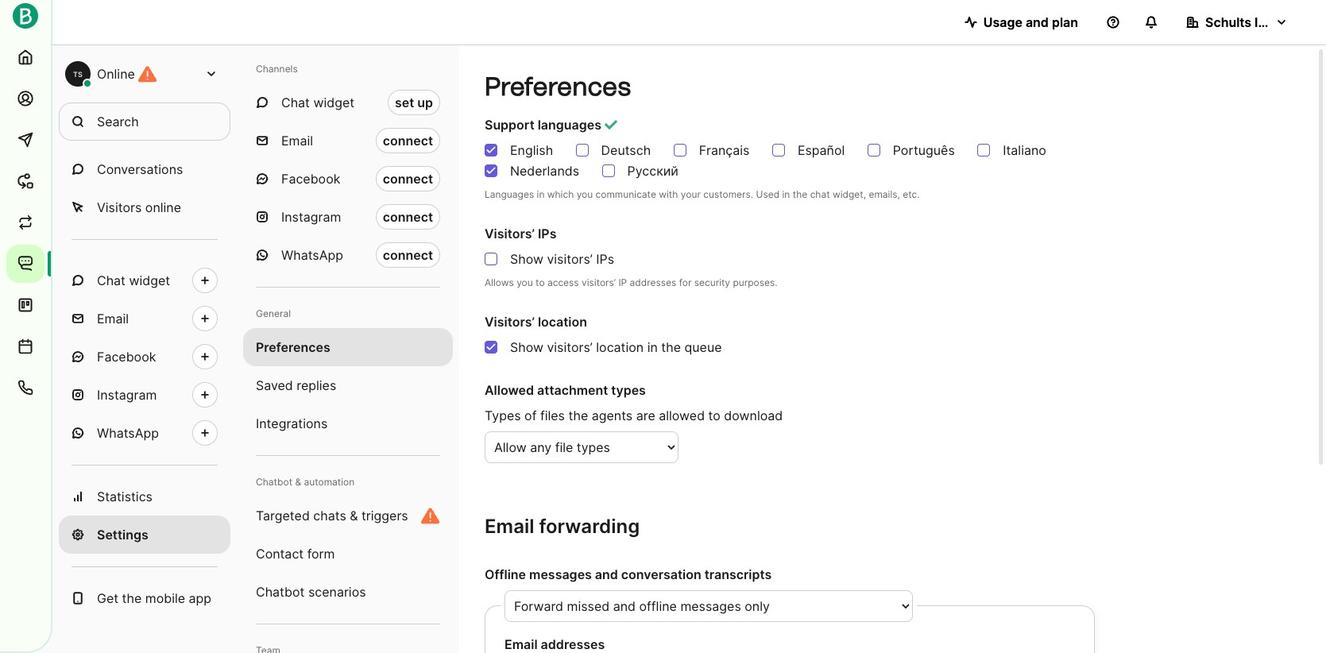 Task type: describe. For each thing, give the bounding box(es) containing it.
online
[[97, 66, 135, 82]]

1 vertical spatial whatsapp
[[97, 425, 159, 441]]

saved
[[256, 377, 293, 393]]

español
[[798, 142, 845, 158]]

allows you to access visitors' ip addresses for security purposes.
[[485, 276, 777, 288]]

integrations
[[256, 416, 328, 431]]

download
[[724, 408, 783, 424]]

contact form
[[256, 546, 335, 562]]

chatbot scenarios link
[[243, 573, 453, 611]]

targeted
[[256, 508, 310, 524]]

conversations link
[[59, 150, 230, 188]]

preferences link
[[243, 328, 453, 366]]

chat widget link
[[59, 261, 230, 300]]

visitors' location
[[485, 314, 587, 329]]

0 horizontal spatial you
[[517, 276, 533, 288]]

italiano
[[1003, 142, 1046, 158]]

contact
[[256, 546, 304, 562]]

transcripts
[[705, 566, 772, 582]]

emails,
[[869, 188, 900, 200]]

visitors' for show visitors' ips
[[485, 226, 535, 241]]

email link
[[59, 300, 230, 338]]

widget,
[[833, 188, 866, 200]]

get
[[97, 590, 118, 606]]

access
[[547, 276, 579, 288]]

saved replies
[[256, 377, 336, 393]]

chats
[[313, 508, 346, 524]]

conversation
[[621, 566, 701, 582]]

visitors online link
[[59, 188, 230, 226]]

show for show visitors' ips
[[510, 251, 543, 267]]

visitors
[[97, 199, 142, 215]]

0 horizontal spatial addresses
[[541, 636, 605, 652]]

triggers
[[362, 508, 408, 524]]

and inside button
[[1026, 14, 1049, 30]]

facebook link
[[59, 338, 230, 376]]

visitors' for ips
[[547, 251, 593, 267]]

forwarding
[[539, 515, 640, 538]]

set
[[395, 95, 414, 110]]

support
[[485, 117, 535, 133]]

online
[[145, 199, 181, 215]]

languages in which you communicate with your customers. used in the chat widget, emails, etc.
[[485, 188, 920, 200]]

your
[[681, 188, 701, 200]]

1 horizontal spatial instagram
[[281, 209, 341, 225]]

instagram link
[[59, 376, 230, 414]]

1 vertical spatial preferences
[[256, 339, 330, 355]]

0 vertical spatial you
[[577, 188, 593, 200]]

inc
[[1255, 14, 1273, 30]]

usage and plan
[[983, 14, 1078, 30]]

chat
[[810, 188, 830, 200]]

whatsapp link
[[59, 414, 230, 452]]

form
[[307, 546, 335, 562]]

automation
[[304, 476, 355, 488]]

connect for instagram
[[383, 209, 433, 225]]

2 horizontal spatial in
[[782, 188, 790, 200]]

search
[[97, 114, 139, 130]]

1 horizontal spatial chat
[[281, 95, 310, 110]]

get the mobile app link
[[59, 579, 230, 617]]

usage
[[983, 14, 1023, 30]]

visitors' for show visitors' location in the queue
[[485, 314, 535, 329]]

files
[[540, 408, 565, 424]]

the inside "link"
[[122, 590, 142, 606]]

languages
[[538, 117, 602, 133]]

chatbot for chatbot & automation
[[256, 476, 292, 488]]

search link
[[59, 103, 230, 141]]

0 vertical spatial chat widget
[[281, 95, 354, 110]]

français
[[699, 142, 750, 158]]

which
[[547, 188, 574, 200]]

contact form link
[[243, 535, 453, 573]]

chatbot & automation
[[256, 476, 355, 488]]

1 vertical spatial to
[[708, 408, 721, 424]]

set up
[[395, 95, 433, 110]]

português
[[893, 142, 955, 158]]

0 vertical spatial preferences
[[485, 72, 631, 102]]

1 horizontal spatial widget
[[313, 95, 354, 110]]

1 horizontal spatial &
[[350, 508, 358, 524]]

1 vertical spatial instagram
[[97, 387, 157, 403]]

usage and plan button
[[952, 6, 1091, 38]]

etc.
[[903, 188, 920, 200]]

deutsch
[[601, 142, 651, 158]]

visitors' ips
[[485, 226, 557, 241]]

0 horizontal spatial chat widget
[[97, 273, 170, 288]]

allows
[[485, 276, 514, 288]]

allowed
[[659, 408, 705, 424]]

app
[[189, 590, 211, 606]]



Task type: vqa. For each thing, say whether or not it's contained in the screenshot.
the 1
no



Task type: locate. For each thing, give the bounding box(es) containing it.
allowed
[[485, 383, 534, 398]]

visitors' for location
[[547, 339, 593, 355]]

1 horizontal spatial location
[[596, 339, 644, 355]]

up
[[417, 95, 433, 110]]

and right messages
[[595, 566, 618, 582]]

types
[[485, 408, 521, 424]]

0 horizontal spatial widget
[[129, 273, 170, 288]]

0 vertical spatial instagram
[[281, 209, 341, 225]]

facebook
[[281, 171, 340, 187], [97, 349, 156, 365]]

chat widget down channels
[[281, 95, 354, 110]]

to left access at the top left
[[536, 276, 545, 288]]

0 vertical spatial location
[[538, 314, 587, 329]]

whatsapp down instagram link
[[97, 425, 159, 441]]

to right allowed
[[708, 408, 721, 424]]

types of files the agents are allowed to download
[[485, 408, 783, 424]]

0 horizontal spatial &
[[295, 476, 301, 488]]

general
[[256, 308, 291, 319]]

addresses
[[630, 276, 676, 288], [541, 636, 605, 652]]

you right 'allows'
[[517, 276, 533, 288]]

show down 'visitors' ips'
[[510, 251, 543, 267]]

visitors' down 'allows'
[[485, 314, 535, 329]]

instagram
[[281, 209, 341, 225], [97, 387, 157, 403]]

chatbot
[[256, 476, 292, 488], [256, 584, 305, 600]]

1 horizontal spatial you
[[577, 188, 593, 200]]

queue
[[685, 339, 722, 355]]

1 vertical spatial &
[[350, 508, 358, 524]]

the left chat
[[793, 188, 808, 200]]

0 vertical spatial whatsapp
[[281, 247, 343, 263]]

targeted chats & triggers link
[[243, 497, 453, 535]]

settings link
[[59, 516, 230, 554]]

3 connect from the top
[[383, 209, 433, 225]]

4 connect from the top
[[383, 247, 433, 263]]

nederlands
[[510, 163, 579, 179]]

purposes.
[[733, 276, 777, 288]]

&
[[295, 476, 301, 488], [350, 508, 358, 524]]

used
[[756, 188, 780, 200]]

1 horizontal spatial in
[[647, 339, 658, 355]]

get the mobile app
[[97, 590, 211, 606]]

widget left 'set'
[[313, 95, 354, 110]]

visitors' left ip
[[582, 276, 616, 288]]

0 vertical spatial chatbot
[[256, 476, 292, 488]]

widget up email link
[[129, 273, 170, 288]]

0 horizontal spatial location
[[538, 314, 587, 329]]

agents
[[592, 408, 633, 424]]

channels
[[256, 63, 298, 75]]

the
[[793, 188, 808, 200], [661, 339, 681, 355], [569, 408, 588, 424], [122, 590, 142, 606]]

communicate
[[596, 188, 656, 200]]

schults
[[1205, 14, 1252, 30]]

email forwarding
[[485, 515, 640, 538]]

0 horizontal spatial preferences
[[256, 339, 330, 355]]

you right which
[[577, 188, 593, 200]]

preferences
[[485, 72, 631, 102], [256, 339, 330, 355]]

schults inc
[[1205, 14, 1273, 30]]

0 vertical spatial show
[[510, 251, 543, 267]]

chatbot scenarios
[[256, 584, 366, 600]]

1 horizontal spatial chat widget
[[281, 95, 354, 110]]

0 vertical spatial widget
[[313, 95, 354, 110]]

visitors' down visitors' location
[[547, 339, 593, 355]]

chat widget up email link
[[97, 273, 170, 288]]

0 horizontal spatial whatsapp
[[97, 425, 159, 441]]

offline
[[485, 566, 526, 582]]

1 chatbot from the top
[[256, 476, 292, 488]]

location down access at the top left
[[538, 314, 587, 329]]

0 horizontal spatial to
[[536, 276, 545, 288]]

2 chatbot from the top
[[256, 584, 305, 600]]

1 vertical spatial visitors'
[[485, 314, 535, 329]]

and left plan
[[1026, 14, 1049, 30]]

0 vertical spatial visitors'
[[547, 251, 593, 267]]

in right used
[[782, 188, 790, 200]]

1 vertical spatial you
[[517, 276, 533, 288]]

connect for whatsapp
[[383, 247, 433, 263]]

replies
[[297, 377, 336, 393]]

2 connect from the top
[[383, 171, 433, 187]]

email down channels
[[281, 133, 313, 149]]

the left the queue
[[661, 339, 681, 355]]

chat widget
[[281, 95, 354, 110], [97, 273, 170, 288]]

0 vertical spatial ips
[[538, 226, 557, 241]]

targeted chats & triggers
[[256, 508, 408, 524]]

show for show visitors' location in the queue
[[510, 339, 543, 355]]

1 horizontal spatial facebook
[[281, 171, 340, 187]]

to
[[536, 276, 545, 288], [708, 408, 721, 424]]

0 horizontal spatial ips
[[538, 226, 557, 241]]

in
[[537, 188, 545, 200], [782, 188, 790, 200], [647, 339, 658, 355]]

security
[[694, 276, 730, 288]]

0 horizontal spatial chat
[[97, 273, 125, 288]]

ip
[[619, 276, 627, 288]]

visitors'
[[547, 251, 593, 267], [582, 276, 616, 288], [547, 339, 593, 355]]

preferences up languages
[[485, 72, 631, 102]]

1 horizontal spatial and
[[1026, 14, 1049, 30]]

visitors online
[[97, 199, 181, 215]]

0 vertical spatial chat
[[281, 95, 310, 110]]

0 vertical spatial and
[[1026, 14, 1049, 30]]

2 vertical spatial visitors'
[[547, 339, 593, 355]]

chat down channels
[[281, 95, 310, 110]]

email up facebook link
[[97, 311, 129, 327]]

1 connect from the top
[[383, 133, 433, 149]]

preferences up saved replies
[[256, 339, 330, 355]]

in left the queue
[[647, 339, 658, 355]]

email addresses
[[505, 636, 605, 652]]

languages
[[485, 188, 534, 200]]

chatbot down contact
[[256, 584, 305, 600]]

1 vertical spatial facebook
[[97, 349, 156, 365]]

visitors'
[[485, 226, 535, 241], [485, 314, 535, 329]]

1 vertical spatial and
[[595, 566, 618, 582]]

2 visitors' from the top
[[485, 314, 535, 329]]

connect
[[383, 133, 433, 149], [383, 171, 433, 187], [383, 209, 433, 225], [383, 247, 433, 263]]

addresses right ip
[[630, 276, 676, 288]]

for
[[679, 276, 692, 288]]

1 vertical spatial addresses
[[541, 636, 605, 652]]

ips up 'show visitors' ips'
[[538, 226, 557, 241]]

0 horizontal spatial and
[[595, 566, 618, 582]]

0 horizontal spatial instagram
[[97, 387, 157, 403]]

the right files
[[569, 408, 588, 424]]

1 horizontal spatial to
[[708, 408, 721, 424]]

0 horizontal spatial facebook
[[97, 349, 156, 365]]

of
[[525, 408, 537, 424]]

show
[[510, 251, 543, 267], [510, 339, 543, 355]]

connect for facebook
[[383, 171, 433, 187]]

& right chats
[[350, 508, 358, 524]]

connect for email
[[383, 133, 433, 149]]

0 vertical spatial to
[[536, 276, 545, 288]]

statistics
[[97, 489, 153, 505]]

customers.
[[703, 188, 753, 200]]

statistics link
[[59, 478, 230, 516]]

0 vertical spatial &
[[295, 476, 301, 488]]

with
[[659, 188, 678, 200]]

ips up allows you to access visitors' ip addresses for security purposes.
[[596, 251, 614, 267]]

1 vertical spatial show
[[510, 339, 543, 355]]

0 vertical spatial visitors'
[[485, 226, 535, 241]]

the right get
[[122, 590, 142, 606]]

settings
[[97, 527, 148, 543]]

scenarios
[[308, 584, 366, 600]]

1 visitors' from the top
[[485, 226, 535, 241]]

1 horizontal spatial preferences
[[485, 72, 631, 102]]

1 vertical spatial ips
[[596, 251, 614, 267]]

show visitors' location in the queue
[[510, 339, 722, 355]]

in left which
[[537, 188, 545, 200]]

chatbot for chatbot scenarios
[[256, 584, 305, 600]]

chatbot up targeted
[[256, 476, 292, 488]]

0 horizontal spatial in
[[537, 188, 545, 200]]

1 vertical spatial widget
[[129, 273, 170, 288]]

whatsapp
[[281, 247, 343, 263], [97, 425, 159, 441]]

1 vertical spatial chatbot
[[256, 584, 305, 600]]

ts
[[73, 70, 83, 78]]

allowed attachment types
[[485, 383, 646, 398]]

show down visitors' location
[[510, 339, 543, 355]]

offline messages and conversation transcripts
[[485, 566, 772, 582]]

show visitors' ips
[[510, 251, 614, 267]]

0 vertical spatial addresses
[[630, 276, 676, 288]]

location
[[538, 314, 587, 329], [596, 339, 644, 355]]

support languages
[[485, 117, 602, 133]]

email down offline
[[505, 636, 538, 652]]

1 vertical spatial chat widget
[[97, 273, 170, 288]]

types
[[611, 383, 646, 398]]

whatsapp up general at the left top of page
[[281, 247, 343, 263]]

schults inc button
[[1174, 6, 1301, 38]]

1 vertical spatial location
[[596, 339, 644, 355]]

1 show from the top
[[510, 251, 543, 267]]

integrations link
[[243, 404, 453, 443]]

are
[[636, 408, 655, 424]]

& left automation
[[295, 476, 301, 488]]

0 vertical spatial facebook
[[281, 171, 340, 187]]

1 horizontal spatial ips
[[596, 251, 614, 267]]

chat up email link
[[97, 273, 125, 288]]

you
[[577, 188, 593, 200], [517, 276, 533, 288]]

2 show from the top
[[510, 339, 543, 355]]

1 horizontal spatial addresses
[[630, 276, 676, 288]]

saved replies link
[[243, 366, 453, 404]]

visitors' down languages
[[485, 226, 535, 241]]

1 horizontal spatial whatsapp
[[281, 247, 343, 263]]

email up offline
[[485, 515, 534, 538]]

english
[[510, 142, 553, 158]]

1 vertical spatial visitors'
[[582, 276, 616, 288]]

1 vertical spatial chat
[[97, 273, 125, 288]]

visitors' up access at the top left
[[547, 251, 593, 267]]

addresses down messages
[[541, 636, 605, 652]]

conversations
[[97, 161, 183, 177]]

plan
[[1052, 14, 1078, 30]]

location up types
[[596, 339, 644, 355]]



